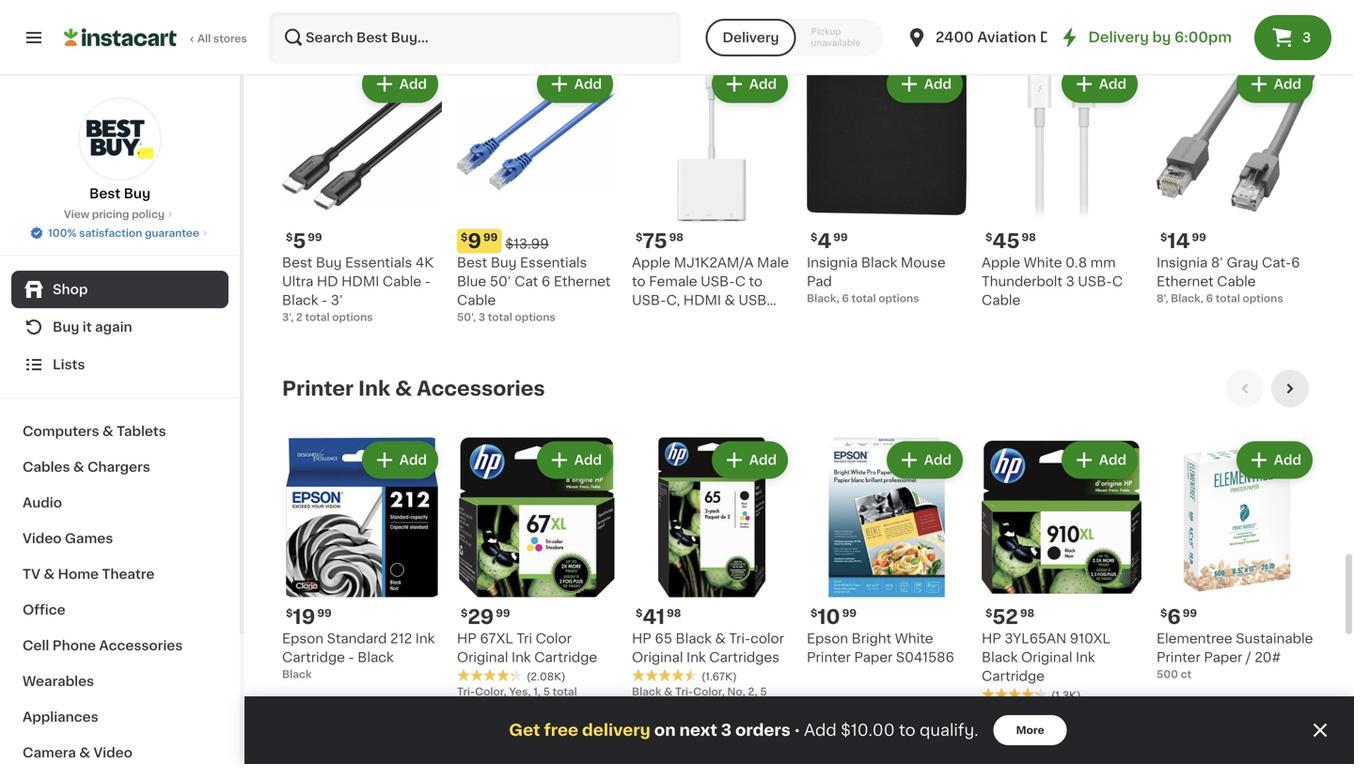 Task type: locate. For each thing, give the bounding box(es) containing it.
delivery
[[1088, 31, 1149, 44], [723, 31, 779, 44]]

0 horizontal spatial ethernet
[[554, 275, 611, 288]]

1 vertical spatial video
[[93, 747, 132, 760]]

ink
[[358, 379, 390, 399], [415, 632, 435, 646], [512, 651, 531, 664], [686, 651, 706, 664], [1076, 651, 1095, 664]]

$ for 5
[[286, 232, 293, 243]]

99 up elementree
[[1183, 608, 1197, 619]]

video down audio
[[23, 532, 62, 545]]

black inside hp 3yl65an 910xl black original ink cartridge
[[982, 651, 1018, 664]]

black inside 'insignia black mouse pad black, 6 total options'
[[861, 256, 897, 269]]

6 up elementree
[[1167, 607, 1181, 627]]

color, down (1.67k)
[[693, 687, 725, 697]]

options down 67xl
[[457, 702, 498, 712]]

$ inside '$ 10 99'
[[811, 608, 817, 619]]

white up s041586
[[895, 632, 933, 646]]

1 horizontal spatial 5
[[543, 687, 550, 697]]

insignia inside insignia 8' gray cat-6 ethernet cable 8', black, 6 total options
[[1157, 256, 1208, 269]]

epson inside epson standard 212 ink cartridge - black black
[[282, 632, 324, 646]]

product group containing 19
[[282, 438, 442, 682]]

printer down 2
[[282, 379, 354, 399]]

original down 67xl
[[457, 651, 508, 664]]

0 horizontal spatial tri-
[[457, 687, 475, 697]]

office link
[[11, 592, 229, 628]]

2 horizontal spatial hp
[[982, 632, 1001, 646]]

$ inside '$ 6 99'
[[1160, 608, 1167, 619]]

options down mouse
[[879, 293, 919, 304]]

ink inside hp 3yl65an 910xl black original ink cartridge
[[1076, 651, 1095, 664]]

0 horizontal spatial cartridge
[[282, 651, 345, 664]]

buy inside $ 9 99 $13.99 best buy essentials blue 50' cat 6 ethernet cable 50', 3 total options
[[491, 256, 517, 269]]

8',
[[1157, 293, 1168, 304]]

c
[[735, 275, 746, 288], [1112, 275, 1123, 288]]

apple
[[632, 256, 670, 269], [982, 256, 1020, 269]]

add button for 45
[[1063, 67, 1136, 101]]

1 horizontal spatial insignia
[[1157, 256, 1208, 269]]

2 hp from the left
[[632, 632, 652, 646]]

usb
[[739, 294, 767, 307]]

9
[[468, 231, 481, 251]]

0 vertical spatial yes,
[[509, 687, 531, 697]]

$ inside the $ 41 98
[[636, 608, 643, 619]]

5 right 2,
[[760, 687, 767, 697]]

$ inside $ 14 99
[[1160, 232, 1167, 243]]

2 horizontal spatial -
[[425, 275, 431, 288]]

2 insignia from the left
[[1157, 256, 1208, 269]]

free
[[544, 723, 578, 739]]

apple down 45
[[982, 256, 1020, 269]]

1 vertical spatial yes,
[[1017, 706, 1039, 716]]

0 horizontal spatial insignia
[[807, 256, 858, 269]]

office
[[23, 604, 65, 617]]

tri- up next
[[675, 687, 693, 697]]

tablets
[[117, 425, 166, 438]]

1 horizontal spatial essentials
[[520, 256, 587, 269]]

usb- up adapter on the top
[[632, 294, 666, 307]]

cables
[[555, 3, 628, 23], [23, 461, 70, 474]]

0 horizontal spatial apple
[[632, 256, 670, 269]]

1 vertical spatial white
[[895, 632, 933, 646]]

view pricing policy link
[[64, 207, 176, 222]]

1 horizontal spatial hdmi
[[683, 294, 721, 307]]

99 for 10
[[842, 608, 857, 619]]

white up thunderbolt at the right top of page
[[1024, 256, 1062, 269]]

$ 41 98
[[636, 607, 681, 627]]

1 horizontal spatial color,
[[693, 687, 725, 697]]

100% satisfaction guarantee button
[[29, 222, 211, 241]]

1 c from the left
[[735, 275, 746, 288]]

original down '65'
[[632, 651, 683, 664]]

accessories down office link
[[99, 639, 183, 653]]

2 horizontal spatial to
[[899, 723, 916, 739]]

cable down blue
[[457, 294, 496, 307]]

cartridge for 52
[[982, 670, 1045, 683]]

black up 2
[[282, 294, 318, 307]]

buy up policy
[[124, 187, 150, 200]]

cartridge inside hp 3yl65an 910xl black original ink cartridge
[[982, 670, 1045, 683]]

black right '65'
[[676, 632, 712, 646]]

c down mm
[[1112, 275, 1123, 288]]

printer inside elementree sustainable printer paper / 20# 500 ct
[[1157, 651, 1201, 664]]

to left female
[[632, 275, 646, 288]]

1,
[[533, 687, 541, 697], [1041, 706, 1048, 716]]

0 horizontal spatial black,
[[807, 293, 839, 304]]

product group containing 6
[[1157, 438, 1316, 682]]

0 horizontal spatial white
[[895, 632, 933, 646]]

0 vertical spatial item carousel region
[[282, 0, 1316, 355]]

$ for 4
[[811, 232, 817, 243]]

black down standard
[[358, 651, 394, 664]]

ethernet right cat
[[554, 275, 611, 288]]

0 horizontal spatial cables
[[23, 461, 70, 474]]

essentials down $9.99 original price: $13.99 element on the left top of the page
[[520, 256, 587, 269]]

options
[[879, 293, 919, 304], [1243, 293, 1283, 304], [332, 312, 373, 323], [515, 312, 555, 323], [457, 702, 498, 712], [659, 702, 700, 712], [1087, 706, 1128, 716]]

99 inside $ 19 99
[[317, 608, 332, 619]]

41
[[643, 607, 665, 627]]

best for best buy essentials 4k ultra hd hdmi cable - black - 3' 3', 2 total options
[[282, 256, 313, 269]]

1, down (2.08k) at the left bottom of the page
[[533, 687, 541, 697]]

ethernet inside $ 9 99 $13.99 best buy essentials blue 50' cat 6 ethernet cable 50', 3 total options
[[554, 275, 611, 288]]

0 horizontal spatial accessories
[[99, 639, 183, 653]]

0 horizontal spatial color,
[[475, 687, 507, 697]]

1 horizontal spatial delivery
[[1088, 31, 1149, 44]]

epson down 19
[[282, 632, 324, 646]]

to up usb
[[749, 275, 763, 288]]

best buy link
[[79, 98, 161, 203]]

pad
[[807, 275, 832, 288]]

hdmi up '3'' at the left
[[341, 275, 379, 288]]

&
[[534, 3, 550, 23], [725, 294, 735, 307], [395, 379, 412, 399], [102, 425, 113, 438], [73, 461, 84, 474], [44, 568, 55, 581], [715, 632, 726, 646], [664, 687, 673, 697], [79, 747, 90, 760]]

2 horizontal spatial cartridge
[[982, 670, 1045, 683]]

2 essentials from the left
[[520, 256, 587, 269]]

total inside black & tri-color, no, 2, 5 total options
[[632, 702, 656, 712]]

black up on
[[632, 687, 662, 697]]

hp left '65'
[[632, 632, 652, 646]]

99 right 29
[[496, 608, 510, 619]]

options down cat
[[515, 312, 555, 323]]

1 apple from the left
[[632, 256, 670, 269]]

99 inside $ 4 99
[[833, 232, 848, 243]]

best buy
[[89, 187, 150, 200]]

2400 aviation dr button
[[905, 11, 1057, 64]]

product group containing 41
[[632, 438, 792, 715]]

printer up ct at right
[[1157, 651, 1201, 664]]

original for 52
[[1021, 651, 1072, 664]]

- left '3'' at the left
[[322, 294, 327, 307]]

(1.67k)
[[701, 672, 737, 682]]

2 apple from the left
[[982, 256, 1020, 269]]

1 essentials from the left
[[345, 256, 412, 269]]

500
[[1157, 670, 1178, 680]]

2 horizontal spatial printer
[[1157, 651, 1201, 664]]

1 color, from the left
[[475, 687, 507, 697]]

service type group
[[706, 19, 883, 56]]

2 paper from the left
[[1204, 651, 1242, 664]]

hp inside hp 3yl65an 910xl black original ink cartridge
[[982, 632, 1001, 646]]

0 horizontal spatial hdmi
[[341, 275, 379, 288]]

0 vertical spatial -
[[425, 275, 431, 288]]

1 horizontal spatial accessories
[[417, 379, 545, 399]]

1 horizontal spatial paper
[[1204, 651, 1242, 664]]

3 inside button
[[1303, 31, 1311, 44]]

tri- inside hp 65 black & tri-color original ink cartridges
[[729, 632, 751, 646]]

0 vertical spatial video
[[23, 532, 62, 545]]

1 horizontal spatial cables
[[555, 3, 628, 23]]

99 inside $ 29 99
[[496, 608, 510, 619]]

ink inside hp 65 black & tri-color original ink cartridges
[[686, 651, 706, 664]]

1 horizontal spatial to
[[749, 275, 763, 288]]

2 c from the left
[[1112, 275, 1123, 288]]

epson down 10
[[807, 632, 848, 646]]

c up usb
[[735, 275, 746, 288]]

elementree
[[1157, 632, 1233, 646]]

6 right 'gray'
[[1291, 256, 1300, 269]]

blue
[[457, 275, 486, 288]]

$ 10 99
[[811, 607, 857, 627]]

6 down 8'
[[1206, 293, 1213, 304]]

None search field
[[269, 11, 681, 64]]

& inside "apple mj1k2am/a male to female usb-c to usb-c, hdmi & usb adapter"
[[725, 294, 735, 307]]

$9.99 original price: $13.99 element
[[457, 229, 617, 253]]

$ 75 98
[[636, 231, 684, 251]]

5 down (2.08k) at the left bottom of the page
[[543, 687, 550, 697]]

$ 29 99
[[461, 607, 510, 627]]

hdmi right the 'c,'
[[683, 294, 721, 307]]

0 horizontal spatial usb-
[[632, 294, 666, 307]]

best buy logo image
[[79, 98, 161, 181]]

add for 45
[[1099, 78, 1127, 91]]

appliances link
[[11, 700, 229, 735]]

99 up hd at the left of the page
[[308, 232, 322, 243]]

$ inside $ 75 98
[[636, 232, 643, 243]]

2 epson from the left
[[807, 632, 848, 646]]

hp inside hp 67xl tri color original ink cartridge
[[457, 632, 477, 646]]

99
[[308, 232, 322, 243], [483, 232, 498, 243], [833, 232, 848, 243], [1192, 232, 1206, 243], [317, 608, 332, 619], [496, 608, 510, 619], [842, 608, 857, 619], [1183, 608, 1197, 619]]

$ for 10
[[811, 608, 817, 619]]

1 horizontal spatial apple
[[982, 256, 1020, 269]]

1 horizontal spatial best
[[282, 256, 313, 269]]

black & tri-color, no, 2, 5 total options
[[632, 687, 767, 712]]

paper left /
[[1204, 651, 1242, 664]]

$ for 75
[[636, 232, 643, 243]]

2 horizontal spatial tri-
[[729, 632, 751, 646]]

original inside hp 67xl tri color original ink cartridge
[[457, 651, 508, 664]]

epson inside epson bright white printer paper s041586
[[807, 632, 848, 646]]

2,
[[748, 687, 758, 697]]

1 vertical spatial accessories
[[99, 639, 183, 653]]

$ 5 99
[[286, 231, 322, 251]]

computer
[[282, 3, 388, 23]]

hp for 52
[[982, 632, 1001, 646]]

female
[[649, 275, 697, 288]]

98 inside $ 45 98
[[1022, 232, 1036, 243]]

yes, down (2.08k) at the left bottom of the page
[[509, 687, 531, 697]]

98 inside $ 75 98
[[669, 232, 684, 243]]

1 ethernet from the left
[[554, 275, 611, 288]]

1 horizontal spatial cartridge
[[534, 651, 597, 664]]

2 original from the left
[[632, 651, 683, 664]]

cartridge down color in the bottom of the page
[[534, 651, 597, 664]]

product group containing 5
[[282, 62, 442, 325]]

2 horizontal spatial usb-
[[1078, 275, 1112, 288]]

98 right 52
[[1020, 608, 1034, 619]]

910xl
[[1070, 632, 1110, 646]]

item carousel region containing printer ink & accessories
[[282, 370, 1316, 731]]

hp for 41
[[632, 632, 652, 646]]

cable down 'gray'
[[1217, 275, 1256, 288]]

buy up hd at the left of the page
[[316, 256, 342, 269]]

tri- down hp 67xl tri color original ink cartridge
[[457, 687, 475, 697]]

3 original from the left
[[1021, 651, 1072, 664]]

0 horizontal spatial hp
[[457, 632, 477, 646]]

65
[[655, 632, 672, 646]]

1 vertical spatial hdmi
[[683, 294, 721, 307]]

0 horizontal spatial yes,
[[509, 687, 531, 697]]

ethernet
[[554, 275, 611, 288], [1157, 275, 1214, 288]]

98 inside $ 52 98
[[1020, 608, 1034, 619]]

& inside hp 65 black & tri-color original ink cartridges
[[715, 632, 726, 646]]

2 horizontal spatial black,
[[1171, 293, 1204, 304]]

accessories inside the item carousel region
[[417, 379, 545, 399]]

$ inside $ 19 99
[[286, 608, 293, 619]]

more button
[[994, 716, 1067, 746]]

ethernet up '8','
[[1157, 275, 1214, 288]]

best up pricing
[[89, 187, 121, 200]]

1 horizontal spatial ethernet
[[1157, 275, 1214, 288]]

black, yes, 1, 3 total options
[[982, 706, 1128, 716]]

$ inside $ 4 99
[[811, 232, 817, 243]]

99 right 10
[[842, 608, 857, 619]]

1 horizontal spatial original
[[632, 651, 683, 664]]

total inside $ 9 99 $13.99 best buy essentials blue 50' cat 6 ethernet cable 50', 3 total options
[[488, 312, 512, 323]]

1 original from the left
[[457, 651, 508, 664]]

shop
[[53, 283, 88, 296]]

ethernet inside insignia 8' gray cat-6 ethernet cable 8', black, 6 total options
[[1157, 275, 1214, 288]]

options up on
[[659, 702, 700, 712]]

original down 3yl65an
[[1021, 651, 1072, 664]]

insignia down $ 14 99
[[1157, 256, 1208, 269]]

buy up 50'
[[491, 256, 517, 269]]

to right $10.00
[[899, 723, 916, 739]]

best up blue
[[457, 256, 487, 269]]

hdmi inside best buy essentials 4k ultra hd hdmi cable - black - 3' 3', 2 total options
[[341, 275, 379, 288]]

cartridge down 3yl65an
[[982, 670, 1045, 683]]

pricing
[[92, 209, 129, 220]]

product group containing 45
[[982, 62, 1142, 310]]

options inside insignia 8' gray cat-6 ethernet cable 8', black, 6 total options
[[1243, 293, 1283, 304]]

sustainable
[[1236, 632, 1313, 646]]

6 inside $ 9 99 $13.99 best buy essentials blue 50' cat 6 ethernet cable 50', 3 total options
[[542, 275, 550, 288]]

cartridge down $ 19 99
[[282, 651, 345, 664]]

1 insignia from the left
[[807, 256, 858, 269]]

delivery for delivery
[[723, 31, 779, 44]]

insignia for 14
[[1157, 256, 1208, 269]]

$ for 41
[[636, 608, 643, 619]]

audio
[[23, 496, 62, 510]]

insignia down $ 4 99
[[807, 256, 858, 269]]

3 hp from the left
[[982, 632, 1001, 646]]

best for best buy
[[89, 187, 121, 200]]

epson
[[282, 632, 324, 646], [807, 632, 848, 646]]

paper inside elementree sustainable printer paper / 20# 500 ct
[[1204, 651, 1242, 664]]

options down '3'' at the left
[[332, 312, 373, 323]]

1 horizontal spatial printer
[[807, 651, 851, 664]]

1 epson from the left
[[282, 632, 324, 646]]

5
[[293, 231, 306, 251], [543, 687, 550, 697], [760, 687, 767, 697]]

0 horizontal spatial best
[[89, 187, 121, 200]]

1 horizontal spatial white
[[1024, 256, 1062, 269]]

s041586
[[896, 651, 954, 664]]

50'
[[490, 275, 511, 288]]

black inside best buy essentials 4k ultra hd hdmi cable - black - 3' 3', 2 total options
[[282, 294, 318, 307]]

$ inside $ 29 99
[[461, 608, 468, 619]]

aviation
[[977, 31, 1036, 44]]

options inside 'insignia black mouse pad black, 6 total options'
[[879, 293, 919, 304]]

next
[[679, 723, 717, 739]]

satisfaction
[[79, 228, 142, 238]]

product group
[[282, 62, 442, 325], [457, 62, 617, 325], [632, 62, 792, 326], [807, 62, 967, 306], [982, 62, 1142, 310], [1157, 62, 1316, 306], [282, 438, 442, 682], [457, 438, 617, 715], [632, 438, 792, 715], [807, 438, 967, 667], [982, 438, 1142, 718], [1157, 438, 1316, 682]]

black,
[[807, 293, 839, 304], [1171, 293, 1204, 304], [982, 706, 1014, 716]]

insignia inside 'insignia black mouse pad black, 6 total options'
[[807, 256, 858, 269]]

mj1k2am/a
[[674, 256, 754, 269]]

99 inside '$ 6 99'
[[1183, 608, 1197, 619]]

2 item carousel region from the top
[[282, 370, 1316, 731]]

tri
[[517, 632, 532, 646]]

paper down bright at the right bottom of page
[[854, 651, 893, 664]]

98 right 41
[[667, 608, 681, 619]]

1 horizontal spatial yes,
[[1017, 706, 1039, 716]]

cable
[[383, 275, 421, 288], [1217, 275, 1256, 288], [457, 294, 496, 307], [982, 294, 1021, 307]]

0 horizontal spatial c
[[735, 275, 746, 288]]

5 up ultra at top left
[[293, 231, 306, 251]]

color, inside tri-color, yes, 1, 5 total options
[[475, 687, 507, 697]]

99 right 4
[[833, 232, 848, 243]]

98 right '75'
[[669, 232, 684, 243]]

white inside apple white 0.8 mm thunderbolt 3 usb-c cable
[[1024, 256, 1062, 269]]

white
[[1024, 256, 1062, 269], [895, 632, 933, 646]]

guarantee
[[145, 228, 199, 238]]

0 vertical spatial 1,
[[533, 687, 541, 697]]

1 horizontal spatial tri-
[[675, 687, 693, 697]]

$ inside $ 52 98
[[985, 608, 992, 619]]

0 vertical spatial hdmi
[[341, 275, 379, 288]]

options inside $ 9 99 $13.99 best buy essentials blue 50' cat 6 ethernet cable 50', 3 total options
[[515, 312, 555, 323]]

- down standard
[[348, 651, 354, 664]]

0 vertical spatial white
[[1024, 256, 1062, 269]]

delivery inside button
[[723, 31, 779, 44]]

item carousel region
[[282, 0, 1316, 355], [282, 370, 1316, 731]]

0 horizontal spatial original
[[457, 651, 508, 664]]

essentials left 4k on the left top
[[345, 256, 412, 269]]

1 horizontal spatial -
[[348, 651, 354, 664]]

2 ethernet from the left
[[1157, 275, 1214, 288]]

add for 52
[[1099, 454, 1127, 467]]

best up ultra at top left
[[282, 256, 313, 269]]

black left mouse
[[861, 256, 897, 269]]

wearables link
[[11, 664, 229, 700]]

0 horizontal spatial video
[[23, 532, 62, 545]]

1, up more
[[1041, 706, 1048, 716]]

dr
[[1040, 31, 1057, 44]]

3 inside treatment tracker modal 'dialog'
[[721, 723, 732, 739]]

99 right 14
[[1192, 232, 1206, 243]]

apple for 45
[[982, 256, 1020, 269]]

- down 4k on the left top
[[425, 275, 431, 288]]

accessories down 50',
[[417, 379, 545, 399]]

hp down 29
[[457, 632, 477, 646]]

options down cat-
[[1243, 293, 1283, 304]]

99 for 5
[[308, 232, 322, 243]]

1 horizontal spatial 1,
[[1041, 706, 1048, 716]]

1 horizontal spatial epson
[[807, 632, 848, 646]]

apple inside apple white 0.8 mm thunderbolt 3 usb-c cable
[[982, 256, 1020, 269]]

paper inside epson bright white printer paper s041586
[[854, 651, 893, 664]]

6 right cat
[[542, 275, 550, 288]]

99 inside '$ 10 99'
[[842, 608, 857, 619]]

2 horizontal spatial best
[[457, 256, 487, 269]]

add for 4
[[924, 78, 952, 91]]

usb- down mm
[[1078, 275, 1112, 288]]

color, inside black & tri-color, no, 2, 5 total options
[[693, 687, 725, 697]]

tri- up cartridges
[[729, 632, 751, 646]]

98 right 45
[[1022, 232, 1036, 243]]

insignia for 4
[[807, 256, 858, 269]]

100% satisfaction guarantee
[[48, 228, 199, 238]]

original
[[457, 651, 508, 664], [632, 651, 683, 664], [1021, 651, 1072, 664]]

cartridge inside hp 67xl tri color original ink cartridge
[[534, 651, 597, 664]]

0 vertical spatial accessories
[[417, 379, 545, 399]]

product group containing 9
[[457, 62, 617, 325]]

99 right the 9
[[483, 232, 498, 243]]

99 right 19
[[317, 608, 332, 619]]

99 inside $ 9 99 $13.99 best buy essentials blue 50' cat 6 ethernet cable 50', 3 total options
[[483, 232, 498, 243]]

add button for 41
[[714, 443, 786, 477]]

product group containing 4
[[807, 62, 967, 306]]

1 paper from the left
[[854, 651, 893, 664]]

apple for 75
[[632, 256, 670, 269]]

99 inside $ 5 99
[[308, 232, 322, 243]]

delivery for delivery by 6:00pm
[[1088, 31, 1149, 44]]

cell phone accessories link
[[11, 628, 229, 664]]

c inside "apple mj1k2am/a male to female usb-c to usb-c, hdmi & usb adapter"
[[735, 275, 746, 288]]

0 horizontal spatial -
[[322, 294, 327, 307]]

0 horizontal spatial epson
[[282, 632, 324, 646]]

2 horizontal spatial 5
[[760, 687, 767, 697]]

cable down thunderbolt at the right top of page
[[982, 294, 1021, 307]]

black inside black & tri-color, no, 2, 5 total options
[[632, 687, 662, 697]]

0 horizontal spatial essentials
[[345, 256, 412, 269]]

/
[[1246, 651, 1251, 664]]

wearables
[[23, 675, 94, 688]]

6 down $ 4 99
[[842, 293, 849, 304]]

video down 'appliances' 'link'
[[93, 747, 132, 760]]

$ inside $ 9 99 $13.99 best buy essentials blue 50' cat 6 ethernet cable 50', 3 total options
[[461, 232, 468, 243]]

99 inside $ 14 99
[[1192, 232, 1206, 243]]

black down 3yl65an
[[982, 651, 1018, 664]]

98 for 41
[[667, 608, 681, 619]]

$ inside $ 5 99
[[286, 232, 293, 243]]

video games
[[23, 532, 113, 545]]

yes, up more
[[1017, 706, 1039, 716]]

total inside tri-color, yes, 1, 5 total options
[[553, 687, 577, 697]]

original inside hp 65 black & tri-color original ink cartridges
[[632, 651, 683, 664]]

apple down '75'
[[632, 256, 670, 269]]

0 horizontal spatial 5
[[293, 231, 306, 251]]

1 vertical spatial -
[[322, 294, 327, 307]]

add button for 19
[[364, 443, 436, 477]]

cable down 4k on the left top
[[383, 275, 421, 288]]

epson bright white printer paper s041586
[[807, 632, 954, 664]]

1 horizontal spatial hp
[[632, 632, 652, 646]]

$ for 45
[[985, 232, 992, 243]]

0 vertical spatial cables
[[555, 3, 628, 23]]

2 color, from the left
[[693, 687, 725, 697]]

0 horizontal spatial 1,
[[533, 687, 541, 697]]

add for 10
[[924, 454, 952, 467]]

hp down 52
[[982, 632, 1001, 646]]

add button for 5
[[364, 67, 436, 101]]

paper
[[854, 651, 893, 664], [1204, 651, 1242, 664]]

cartridge for 29
[[534, 651, 597, 664]]

98 inside the $ 41 98
[[667, 608, 681, 619]]

add button for 10
[[888, 443, 961, 477]]

best inside best buy essentials 4k ultra hd hdmi cable - black - 3' 3', 2 total options
[[282, 256, 313, 269]]

cables & chargers link
[[11, 449, 229, 485]]

usb- down "mj1k2am/a"
[[701, 275, 735, 288]]

color, down 67xl
[[475, 687, 507, 697]]

more
[[1016, 725, 1044, 736]]

hp inside hp 65 black & tri-color original ink cartridges
[[632, 632, 652, 646]]

1 item carousel region from the top
[[282, 0, 1316, 355]]

2 vertical spatial -
[[348, 651, 354, 664]]

1 vertical spatial item carousel region
[[282, 370, 1316, 731]]

1 horizontal spatial video
[[93, 747, 132, 760]]

0 horizontal spatial delivery
[[723, 31, 779, 44]]

camera & video
[[23, 747, 132, 760]]

original inside hp 3yl65an 910xl black original ink cartridge
[[1021, 651, 1072, 664]]

adapter
[[632, 313, 685, 326]]

again
[[95, 321, 132, 334]]

1 horizontal spatial c
[[1112, 275, 1123, 288]]

bright
[[852, 632, 892, 646]]

best inside $ 9 99 $13.99 best buy essentials blue 50' cat 6 ethernet cable 50', 3 total options
[[457, 256, 487, 269]]

1 hp from the left
[[457, 632, 477, 646]]

apple inside "apple mj1k2am/a male to female usb-c to usb-c, hdmi & usb adapter"
[[632, 256, 670, 269]]

cable inside insignia 8' gray cat-6 ethernet cable 8', black, 6 total options
[[1217, 275, 1256, 288]]

2 horizontal spatial original
[[1021, 651, 1072, 664]]

0 horizontal spatial paper
[[854, 651, 893, 664]]

printer down 10
[[807, 651, 851, 664]]

cables inside the item carousel region
[[555, 3, 628, 23]]

add button for $13.99
[[539, 67, 611, 101]]



Task type: vqa. For each thing, say whether or not it's contained in the screenshot.
$ associated with 9
yes



Task type: describe. For each thing, give the bounding box(es) containing it.
essentials inside $ 9 99 $13.99 best buy essentials blue 50' cat 6 ethernet cable 50', 3 total options
[[520, 256, 587, 269]]

mm
[[1090, 256, 1116, 269]]

apple mj1k2am/a male to female usb-c to usb-c, hdmi & usb adapter
[[632, 256, 789, 326]]

8'
[[1211, 256, 1223, 269]]

3yl65an
[[1005, 632, 1067, 646]]

total inside best buy essentials 4k ultra hd hdmi cable - black - 3' 3', 2 total options
[[305, 312, 330, 323]]

computers & tablets
[[23, 425, 166, 438]]

all stores link
[[64, 11, 248, 64]]

c,
[[666, 294, 680, 307]]

29
[[468, 607, 494, 627]]

0.8
[[1065, 256, 1087, 269]]

add button for 29
[[539, 443, 611, 477]]

99 for 4
[[833, 232, 848, 243]]

99 for 29
[[496, 608, 510, 619]]

3 inside $ 9 99 $13.99 best buy essentials blue 50' cat 6 ethernet cable 50', 3 total options
[[478, 312, 485, 323]]

ink inside epson standard 212 ink cartridge - black black
[[415, 632, 435, 646]]

hdmi inside "apple mj1k2am/a male to female usb-c to usb-c, hdmi & usb adapter"
[[683, 294, 721, 307]]

add for 6
[[1274, 454, 1301, 467]]

item carousel region containing computer components & cables
[[282, 0, 1316, 355]]

add for 19
[[399, 454, 427, 467]]

add button for 52
[[1063, 443, 1136, 477]]

add for 29
[[574, 454, 602, 467]]

ink inside hp 67xl tri color original ink cartridge
[[512, 651, 531, 664]]

epson standard 212 ink cartridge - black black
[[282, 632, 435, 680]]

3 inside apple white 0.8 mm thunderbolt 3 usb-c cable
[[1066, 275, 1075, 288]]

6 inside 'insignia black mouse pad black, 6 total options'
[[842, 293, 849, 304]]

$13.99
[[505, 237, 549, 251]]

black, inside insignia 8' gray cat-6 ethernet cable 8', black, 6 total options
[[1171, 293, 1204, 304]]

14
[[1167, 231, 1190, 251]]

52
[[992, 607, 1018, 627]]

get free delivery on next 3 orders • add $10.00 to qualify.
[[509, 723, 978, 739]]

$ for 14
[[1160, 232, 1167, 243]]

printer ink & accessories
[[282, 379, 545, 399]]

original for 29
[[457, 651, 508, 664]]

apple white 0.8 mm thunderbolt 3 usb-c cable
[[982, 256, 1123, 307]]

cable inside apple white 0.8 mm thunderbolt 3 usb-c cable
[[982, 294, 1021, 307]]

computers
[[23, 425, 99, 438]]

lists
[[53, 358, 85, 371]]

product group containing 75
[[632, 62, 792, 326]]

tv
[[23, 568, 40, 581]]

computer components & cables
[[282, 3, 628, 23]]

99 for 6
[[1183, 608, 1197, 619]]

tri-color, yes, 1, 5 total options
[[457, 687, 577, 712]]

$ for 29
[[461, 608, 468, 619]]

1 horizontal spatial usb-
[[701, 275, 735, 288]]

get
[[509, 723, 540, 739]]

$ for 52
[[985, 608, 992, 619]]

add button for 75
[[714, 67, 786, 101]]

add for 5
[[399, 78, 427, 91]]

insignia 8' gray cat-6 ethernet cable 8', black, 6 total options
[[1157, 256, 1300, 304]]

cable inside best buy essentials 4k ultra hd hdmi cable - black - 3' 3', 2 total options
[[383, 275, 421, 288]]

99 for 19
[[317, 608, 332, 619]]

epson for epson bright white printer paper s041586
[[807, 632, 848, 646]]

on
[[654, 723, 676, 739]]

$ 14 99
[[1160, 231, 1206, 251]]

options inside black & tri-color, no, 2, 5 total options
[[659, 702, 700, 712]]

$ 45 98
[[985, 231, 1036, 251]]

$ for 9
[[461, 232, 468, 243]]

3'
[[331, 294, 343, 307]]

45
[[992, 231, 1020, 251]]

Search field
[[271, 13, 679, 62]]

color
[[751, 632, 784, 646]]

1, inside tri-color, yes, 1, 5 total options
[[533, 687, 541, 697]]

2
[[296, 312, 303, 323]]

stores
[[213, 33, 247, 44]]

elementree sustainable printer paper / 20# 500 ct
[[1157, 632, 1313, 680]]

add for $13.99
[[574, 78, 602, 91]]

0 horizontal spatial printer
[[282, 379, 354, 399]]

$ for 19
[[286, 608, 293, 619]]

tri- inside black & tri-color, no, 2, 5 total options
[[675, 687, 693, 697]]

insignia black mouse pad black, 6 total options
[[807, 256, 946, 304]]

cartridge inside epson standard 212 ink cartridge - black black
[[282, 651, 345, 664]]

black, inside 'insignia black mouse pad black, 6 total options'
[[807, 293, 839, 304]]

instacart logo image
[[64, 26, 177, 49]]

buy left it
[[53, 321, 79, 334]]

98 for 45
[[1022, 232, 1036, 243]]

epson for epson standard 212 ink cartridge - black black
[[282, 632, 324, 646]]

to inside treatment tracker modal 'dialog'
[[899, 723, 916, 739]]

add inside treatment tracker modal 'dialog'
[[804, 723, 837, 739]]

c inside apple white 0.8 mm thunderbolt 3 usb-c cable
[[1112, 275, 1123, 288]]

(1.3k)
[[1051, 691, 1081, 701]]

view
[[64, 209, 89, 220]]

product group containing 52
[[982, 438, 1142, 718]]

3 button
[[1254, 15, 1332, 60]]

(2.08k)
[[527, 672, 566, 682]]

thunderbolt
[[982, 275, 1063, 288]]

shop link
[[11, 271, 229, 308]]

1 horizontal spatial black,
[[982, 706, 1014, 716]]

printer inside epson bright white printer paper s041586
[[807, 651, 851, 664]]

options inside tri-color, yes, 1, 5 total options
[[457, 702, 498, 712]]

$ 52 98
[[985, 607, 1034, 627]]

total inside insignia 8' gray cat-6 ethernet cable 8', black, 6 total options
[[1216, 293, 1240, 304]]

3',
[[282, 312, 294, 323]]

product group containing 10
[[807, 438, 967, 667]]

20#
[[1255, 651, 1281, 664]]

add for 75
[[749, 78, 777, 91]]

67xl
[[480, 632, 513, 646]]

2400
[[935, 31, 974, 44]]

5 inside black & tri-color, no, 2, 5 total options
[[760, 687, 767, 697]]

99 for 9
[[483, 232, 498, 243]]

essentials inside best buy essentials 4k ultra hd hdmi cable - black - 3' 3', 2 total options
[[345, 256, 412, 269]]

buy it again
[[53, 321, 132, 334]]

options down 910xl
[[1087, 706, 1128, 716]]

delivery by 6:00pm link
[[1058, 26, 1232, 49]]

& inside black & tri-color, no, 2, 5 total options
[[664, 687, 673, 697]]

4
[[817, 231, 831, 251]]

delivery
[[582, 723, 651, 739]]

1 vertical spatial cables
[[23, 461, 70, 474]]

ultra
[[282, 275, 313, 288]]

cables & chargers
[[23, 461, 150, 474]]

add button for 4
[[888, 67, 961, 101]]

tv & home theatre link
[[11, 557, 229, 592]]

mouse
[[901, 256, 946, 269]]

product group containing 29
[[457, 438, 617, 715]]

audio link
[[11, 485, 229, 521]]

total inside 'insignia black mouse pad black, 6 total options'
[[852, 293, 876, 304]]

it
[[83, 321, 92, 334]]

no,
[[727, 687, 745, 697]]

options inside best buy essentials 4k ultra hd hdmi cable - black - 3' 3', 2 total options
[[332, 312, 373, 323]]

black inside hp 65 black & tri-color original ink cartridges
[[676, 632, 712, 646]]

add for 14
[[1274, 78, 1301, 91]]

$ 9 99 $13.99 best buy essentials blue 50' cat 6 ethernet cable 50', 3 total options
[[457, 231, 611, 323]]

white inside epson bright white printer paper s041586
[[895, 632, 933, 646]]

$10.00
[[841, 723, 895, 739]]

212
[[390, 632, 412, 646]]

tri- inside tri-color, yes, 1, 5 total options
[[457, 687, 475, 697]]

75
[[643, 231, 667, 251]]

19
[[293, 607, 315, 627]]

all
[[197, 33, 211, 44]]

add button for 6
[[1238, 443, 1311, 477]]

1 vertical spatial 1,
[[1041, 706, 1048, 716]]

98 for 52
[[1020, 608, 1034, 619]]

98 for 75
[[669, 232, 684, 243]]

5 inside tri-color, yes, 1, 5 total options
[[543, 687, 550, 697]]

cell
[[23, 639, 49, 653]]

$ for 6
[[1160, 608, 1167, 619]]

cat
[[515, 275, 538, 288]]

chargers
[[87, 461, 150, 474]]

99 for 14
[[1192, 232, 1206, 243]]

100%
[[48, 228, 77, 238]]

50',
[[457, 312, 476, 323]]

gray
[[1227, 256, 1259, 269]]

usb- inside apple white 0.8 mm thunderbolt 3 usb-c cable
[[1078, 275, 1112, 288]]

0 horizontal spatial to
[[632, 275, 646, 288]]

hp 67xl tri color original ink cartridge
[[457, 632, 597, 664]]

- inside epson standard 212 ink cartridge - black black
[[348, 651, 354, 664]]

appliances
[[23, 711, 98, 724]]

•
[[794, 723, 800, 738]]

cable inside $ 9 99 $13.99 best buy essentials blue 50' cat 6 ethernet cable 50', 3 total options
[[457, 294, 496, 307]]

hp for 29
[[457, 632, 477, 646]]

add for 41
[[749, 454, 777, 467]]

yes, inside tri-color, yes, 1, 5 total options
[[509, 687, 531, 697]]

treatment tracker modal dialog
[[244, 697, 1354, 764]]

product group containing 14
[[1157, 62, 1316, 306]]

video games link
[[11, 521, 229, 557]]

buy inside best buy essentials 4k ultra hd hdmi cable - black - 3' 3', 2 total options
[[316, 256, 342, 269]]

lists link
[[11, 346, 229, 384]]

add button for 14
[[1238, 67, 1311, 101]]

2400 aviation dr
[[935, 31, 1057, 44]]

black down 19
[[282, 670, 312, 680]]

orders
[[735, 723, 790, 739]]



